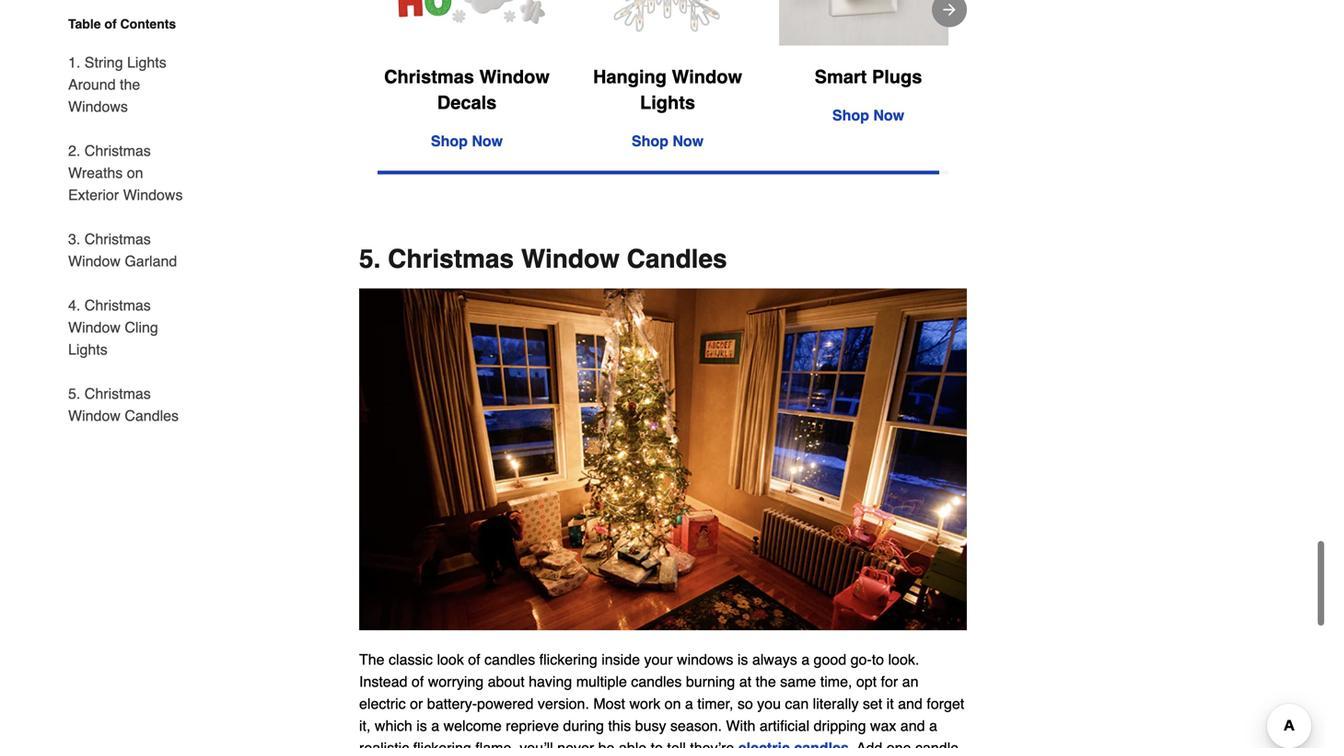 Task type: locate. For each thing, give the bounding box(es) containing it.
shop now link for hanging
[[632, 133, 704, 150]]

table of contents element
[[53, 15, 192, 427]]

shop now down smart plugs
[[832, 107, 904, 124]]

same
[[780, 674, 816, 691]]

1 vertical spatial to
[[651, 740, 663, 749]]

0 vertical spatial candles
[[484, 652, 535, 669]]

look.
[[888, 652, 919, 669]]

1 horizontal spatial shop now link
[[632, 133, 704, 150]]

windows
[[677, 652, 733, 669]]

on
[[127, 164, 143, 181], [665, 696, 681, 713]]

string
[[85, 54, 123, 71]]

lights inside hanging window lights
[[640, 92, 695, 113]]

1 vertical spatial candles
[[631, 674, 682, 691]]

now down the decals
[[472, 133, 503, 150]]

1 horizontal spatial of
[[412, 674, 424, 691]]

to up opt
[[872, 652, 884, 669]]

forget
[[927, 696, 964, 713]]

shop now link down the decals
[[431, 133, 503, 150]]

0 vertical spatial flickering
[[539, 652, 597, 669]]

1 horizontal spatial the
[[756, 674, 776, 691]]

now for christmas
[[472, 133, 503, 150]]

1 vertical spatial the
[[756, 674, 776, 691]]

shop now link
[[832, 107, 904, 124], [431, 133, 503, 150], [632, 133, 704, 150]]

0 horizontal spatial 5. christmas window candles
[[68, 385, 179, 425]]

0 horizontal spatial now
[[472, 133, 503, 150]]

a down battery-
[[431, 718, 439, 735]]

is down or
[[416, 718, 427, 735]]

shop now
[[832, 107, 904, 124], [431, 133, 503, 150], [632, 133, 704, 150]]

2 horizontal spatial shop now link
[[832, 107, 904, 124]]

0 vertical spatial is
[[737, 652, 748, 669]]

windows inside 1. string lights around the windows
[[68, 98, 128, 115]]

0 vertical spatial of
[[104, 17, 117, 31]]

shop now down the decals
[[431, 133, 503, 150]]

the
[[120, 76, 140, 93], [756, 674, 776, 691]]

0 horizontal spatial the
[[120, 76, 140, 93]]

1 horizontal spatial on
[[665, 696, 681, 713]]

candles up about
[[484, 652, 535, 669]]

table of contents
[[68, 17, 176, 31]]

shop down smart
[[832, 107, 869, 124]]

1.
[[68, 54, 80, 71]]

now for smart
[[873, 107, 904, 124]]

candles
[[484, 652, 535, 669], [631, 674, 682, 691]]

0 horizontal spatial candles
[[125, 407, 179, 425]]

during
[[563, 718, 604, 735]]

0 horizontal spatial candles
[[484, 652, 535, 669]]

a up season.
[[685, 696, 693, 713]]

1 horizontal spatial 5.
[[359, 245, 381, 274]]

0 horizontal spatial lights
[[68, 341, 107, 358]]

flame,
[[475, 740, 516, 749]]

1 vertical spatial windows
[[123, 186, 183, 204]]

1 vertical spatial lights
[[640, 92, 695, 113]]

0 horizontal spatial is
[[416, 718, 427, 735]]

shop now link down smart plugs
[[832, 107, 904, 124]]

0 vertical spatial windows
[[68, 98, 128, 115]]

1 horizontal spatial 5. christmas window candles
[[359, 245, 727, 274]]

0 vertical spatial lights
[[127, 54, 166, 71]]

shop down hanging window lights
[[632, 133, 668, 150]]

candles
[[627, 245, 727, 274], [125, 407, 179, 425]]

the classic look of candles flickering inside your windows is always a good go-to look. instead of worrying about having multiple candles burning at the same time, opt for an electric or battery-powered version. most work on a timer, so you can literally set it and forget it, which is a welcome reprieve during this busy season. with artificial dripping wax and a realistic flickering flame, you'll never be able to tell they're
[[359, 652, 964, 749]]

lights inside 1. string lights around the windows
[[127, 54, 166, 71]]

1 vertical spatial candles
[[125, 407, 179, 425]]

lights for window
[[640, 92, 695, 113]]

shop
[[832, 107, 869, 124], [431, 133, 468, 150], [632, 133, 668, 150]]

shop for hanging
[[632, 133, 668, 150]]

timer,
[[697, 696, 733, 713]]

flickering
[[539, 652, 597, 669], [413, 740, 471, 749]]

and right wax
[[900, 718, 925, 735]]

worrying
[[428, 674, 484, 691]]

having
[[529, 674, 572, 691]]

2 vertical spatial of
[[412, 674, 424, 691]]

hanging
[[593, 66, 667, 87]]

christmas inside 3. christmas window garland
[[85, 231, 151, 248]]

can
[[785, 696, 809, 713]]

window inside 4. christmas window cling lights
[[68, 319, 121, 336]]

christmas inside 4. christmas window cling lights
[[85, 297, 151, 314]]

scrollbar
[[378, 171, 939, 175]]

christmas inside the 2. christmas wreaths on exterior windows
[[85, 142, 151, 159]]

1 vertical spatial 5.
[[68, 385, 80, 402]]

of up or
[[412, 674, 424, 691]]

season.
[[670, 718, 722, 735]]

shop for christmas
[[431, 133, 468, 150]]

they're
[[690, 740, 734, 749]]

0 horizontal spatial shop now
[[431, 133, 503, 150]]

never
[[557, 740, 594, 749]]

shop now link for smart
[[832, 107, 904, 124]]

now down hanging window lights
[[673, 133, 704, 150]]

2 vertical spatial lights
[[68, 341, 107, 358]]

the right the at
[[756, 674, 776, 691]]

flickering down welcome
[[413, 740, 471, 749]]

with
[[726, 718, 755, 735]]

the inside the classic look of candles flickering inside your windows is always a good go-to look. instead of worrying about having multiple candles burning at the same time, opt for an electric or battery-powered version. most work on a timer, so you can literally set it and forget it, which is a welcome reprieve during this busy season. with artificial dripping wax and a realistic flickering flame, you'll never be able to tell they're
[[756, 674, 776, 691]]

christmas inside 5. christmas window candles
[[85, 385, 151, 402]]

of right look
[[468, 652, 480, 669]]

1 horizontal spatial now
[[673, 133, 704, 150]]

table
[[68, 17, 101, 31]]

1 vertical spatial of
[[468, 652, 480, 669]]

0 horizontal spatial of
[[104, 17, 117, 31]]

now
[[873, 107, 904, 124], [472, 133, 503, 150], [673, 133, 704, 150]]

0 horizontal spatial 5.
[[68, 385, 80, 402]]

lights
[[127, 54, 166, 71], [640, 92, 695, 113], [68, 341, 107, 358]]

5.
[[359, 245, 381, 274], [68, 385, 80, 402]]

2 horizontal spatial shop now
[[832, 107, 904, 124]]

to down busy
[[651, 740, 663, 749]]

is
[[737, 652, 748, 669], [416, 718, 427, 735]]

lights down 4.
[[68, 341, 107, 358]]

lights for string
[[127, 54, 166, 71]]

1 vertical spatial flickering
[[413, 740, 471, 749]]

0 vertical spatial 5. christmas window candles
[[359, 245, 727, 274]]

0 vertical spatial on
[[127, 164, 143, 181]]

1. string lights around the windows
[[68, 54, 166, 115]]

and
[[898, 696, 923, 713], [900, 718, 925, 735]]

candles down your
[[631, 674, 682, 691]]

burning
[[686, 674, 735, 691]]

smart
[[815, 66, 867, 87]]

0 horizontal spatial on
[[127, 164, 143, 181]]

windows right exterior
[[123, 186, 183, 204]]

arrow right image
[[940, 1, 959, 19]]

and right it
[[898, 696, 923, 713]]

on right 'work'
[[665, 696, 681, 713]]

1 horizontal spatial candles
[[627, 245, 727, 274]]

a hanging snowflake light. image
[[578, 0, 757, 46]]

to
[[872, 652, 884, 669], [651, 740, 663, 749]]

1 horizontal spatial shop now
[[632, 133, 704, 150]]

busy
[[635, 718, 666, 735]]

window
[[479, 66, 550, 87], [672, 66, 742, 87], [521, 245, 620, 274], [68, 253, 121, 270], [68, 319, 121, 336], [68, 407, 121, 425]]

windows inside the 2. christmas wreaths on exterior windows
[[123, 186, 183, 204]]

christmas
[[384, 66, 474, 87], [85, 142, 151, 159], [85, 231, 151, 248], [388, 245, 514, 274], [85, 297, 151, 314], [85, 385, 151, 402]]

2 horizontal spatial lights
[[640, 92, 695, 113]]

2 horizontal spatial of
[[468, 652, 480, 669]]

shop now down hanging window lights
[[632, 133, 704, 150]]

2 horizontal spatial now
[[873, 107, 904, 124]]

now down plugs
[[873, 107, 904, 124]]

time,
[[820, 674, 852, 691]]

a
[[801, 652, 810, 669], [685, 696, 693, 713], [431, 718, 439, 735], [929, 718, 937, 735]]

be
[[598, 740, 615, 749]]

a up same
[[801, 652, 810, 669]]

lights down contents
[[127, 54, 166, 71]]

windows for on
[[123, 186, 183, 204]]

0 horizontal spatial to
[[651, 740, 663, 749]]

0 horizontal spatial shop now link
[[431, 133, 503, 150]]

wax
[[870, 718, 896, 735]]

1 vertical spatial 5. christmas window candles
[[68, 385, 179, 425]]

is up the at
[[737, 652, 748, 669]]

2 horizontal spatial shop
[[832, 107, 869, 124]]

tell
[[667, 740, 686, 749]]

of right table
[[104, 17, 117, 31]]

of
[[104, 17, 117, 31], [468, 652, 480, 669], [412, 674, 424, 691]]

3.
[[68, 231, 80, 248]]

1 horizontal spatial lights
[[127, 54, 166, 71]]

window inside 3. christmas window garland
[[68, 253, 121, 270]]

on right wreaths
[[127, 164, 143, 181]]

the down string
[[120, 76, 140, 93]]

good
[[814, 652, 846, 669]]

reprieve
[[506, 718, 559, 735]]

a wi-fi-enabled outlet plugged into a wall outlet. image
[[779, 0, 958, 46]]

0 horizontal spatial shop
[[431, 133, 468, 150]]

1 vertical spatial is
[[416, 718, 427, 735]]

christmas inside christmas window decals
[[384, 66, 474, 87]]

0 vertical spatial the
[[120, 76, 140, 93]]

1 vertical spatial on
[[665, 696, 681, 713]]

decals
[[437, 92, 497, 113]]

shop down the decals
[[431, 133, 468, 150]]

realistic
[[359, 740, 409, 749]]

5. christmas window candles
[[359, 245, 727, 274], [68, 385, 179, 425]]

1 horizontal spatial shop
[[632, 133, 668, 150]]

around
[[68, 76, 116, 93]]

lights down hanging
[[640, 92, 695, 113]]

windows
[[68, 98, 128, 115], [123, 186, 183, 204]]

5. christmas window candles inside table of contents element
[[68, 385, 179, 425]]

shop now for christmas
[[431, 133, 503, 150]]

1 horizontal spatial to
[[872, 652, 884, 669]]

flickering up having
[[539, 652, 597, 669]]

literally
[[813, 696, 859, 713]]

5. inside 5. christmas window candles
[[68, 385, 80, 402]]

windows down around
[[68, 98, 128, 115]]

0 vertical spatial candles
[[627, 245, 727, 274]]

shop now link down hanging window lights
[[632, 133, 704, 150]]

0 horizontal spatial flickering
[[413, 740, 471, 749]]



Task type: describe. For each thing, give the bounding box(es) containing it.
it
[[887, 696, 894, 713]]

window inside 5. christmas window candles
[[68, 407, 121, 425]]

always
[[752, 652, 797, 669]]

you
[[757, 696, 781, 713]]

cling
[[125, 319, 158, 336]]

shop now for smart
[[832, 107, 904, 124]]

1 horizontal spatial flickering
[[539, 652, 597, 669]]

christmas for 4. christmas window cling lights link
[[85, 297, 151, 314]]

smart plugs
[[815, 66, 922, 87]]

shop for smart
[[832, 107, 869, 124]]

shop now link for christmas
[[431, 133, 503, 150]]

electric
[[359, 696, 406, 713]]

your
[[644, 652, 673, 669]]

version.
[[538, 696, 589, 713]]

artificial
[[760, 718, 810, 735]]

work
[[629, 696, 660, 713]]

so
[[737, 696, 753, 713]]

the
[[359, 652, 385, 669]]

at
[[739, 674, 751, 691]]

2. christmas wreaths on exterior windows
[[68, 142, 183, 204]]

3. christmas window garland
[[68, 231, 177, 270]]

1. string lights around the windows link
[[68, 41, 192, 129]]

which
[[375, 718, 412, 735]]

4.
[[68, 297, 80, 314]]

a christmas tree with lights, gifts and other holiday decor. image
[[359, 289, 967, 631]]

christmas window decals
[[384, 66, 550, 113]]

classic
[[389, 652, 433, 669]]

window inside christmas window decals
[[479, 66, 550, 87]]

inside
[[602, 652, 640, 669]]

instead
[[359, 674, 407, 691]]

lights inside 4. christmas window cling lights
[[68, 341, 107, 358]]

look
[[437, 652, 464, 669]]

window inside hanging window lights
[[672, 66, 742, 87]]

or
[[410, 696, 423, 713]]

the inside 1. string lights around the windows
[[120, 76, 140, 93]]

go-
[[851, 652, 872, 669]]

windows for around
[[68, 98, 128, 115]]

for
[[881, 674, 898, 691]]

a set of santa themed gel window clings. image
[[378, 0, 556, 46]]

4. christmas window cling lights link
[[68, 284, 192, 372]]

multiple
[[576, 674, 627, 691]]

powered
[[477, 696, 534, 713]]

garland
[[125, 253, 177, 270]]

you'll
[[520, 740, 553, 749]]

dripping
[[814, 718, 866, 735]]

shop now for hanging
[[632, 133, 704, 150]]

2. christmas wreaths on exterior windows link
[[68, 129, 192, 217]]

it,
[[359, 718, 371, 735]]

3. christmas window garland link
[[68, 217, 192, 284]]

this
[[608, 718, 631, 735]]

1 horizontal spatial candles
[[631, 674, 682, 691]]

welcome
[[443, 718, 502, 735]]

battery-
[[427, 696, 477, 713]]

most
[[593, 696, 625, 713]]

1 vertical spatial and
[[900, 718, 925, 735]]

candles inside 5. christmas window candles
[[125, 407, 179, 425]]

christmas for 5. christmas window candles link
[[85, 385, 151, 402]]

set
[[863, 696, 882, 713]]

opt
[[856, 674, 877, 691]]

a down forget
[[929, 718, 937, 735]]

5. christmas window candles link
[[68, 372, 192, 427]]

plugs
[[872, 66, 922, 87]]

2.
[[68, 142, 80, 159]]

on inside the 2. christmas wreaths on exterior windows
[[127, 164, 143, 181]]

on inside the classic look of candles flickering inside your windows is always a good go-to look. instead of worrying about having multiple candles burning at the same time, opt for an electric or battery-powered version. most work on a timer, so you can literally set it and forget it, which is a welcome reprieve during this busy season. with artificial dripping wax and a realistic flickering flame, you'll never be able to tell they're
[[665, 696, 681, 713]]

exterior
[[68, 186, 119, 204]]

4. christmas window cling lights
[[68, 297, 158, 358]]

0 vertical spatial and
[[898, 696, 923, 713]]

now for hanging
[[673, 133, 704, 150]]

wreaths
[[68, 164, 123, 181]]

0 vertical spatial 5.
[[359, 245, 381, 274]]

1 horizontal spatial is
[[737, 652, 748, 669]]

0 vertical spatial to
[[872, 652, 884, 669]]

christmas for 3. christmas window garland link
[[85, 231, 151, 248]]

hanging window lights
[[593, 66, 742, 113]]

christmas for 2. christmas wreaths on exterior windows 'link'
[[85, 142, 151, 159]]

an
[[902, 674, 919, 691]]

able
[[619, 740, 647, 749]]

about
[[488, 674, 525, 691]]

contents
[[120, 17, 176, 31]]



Task type: vqa. For each thing, say whether or not it's contained in the screenshot.
CHRISTMAS inside 5. Christmas Window Candles
yes



